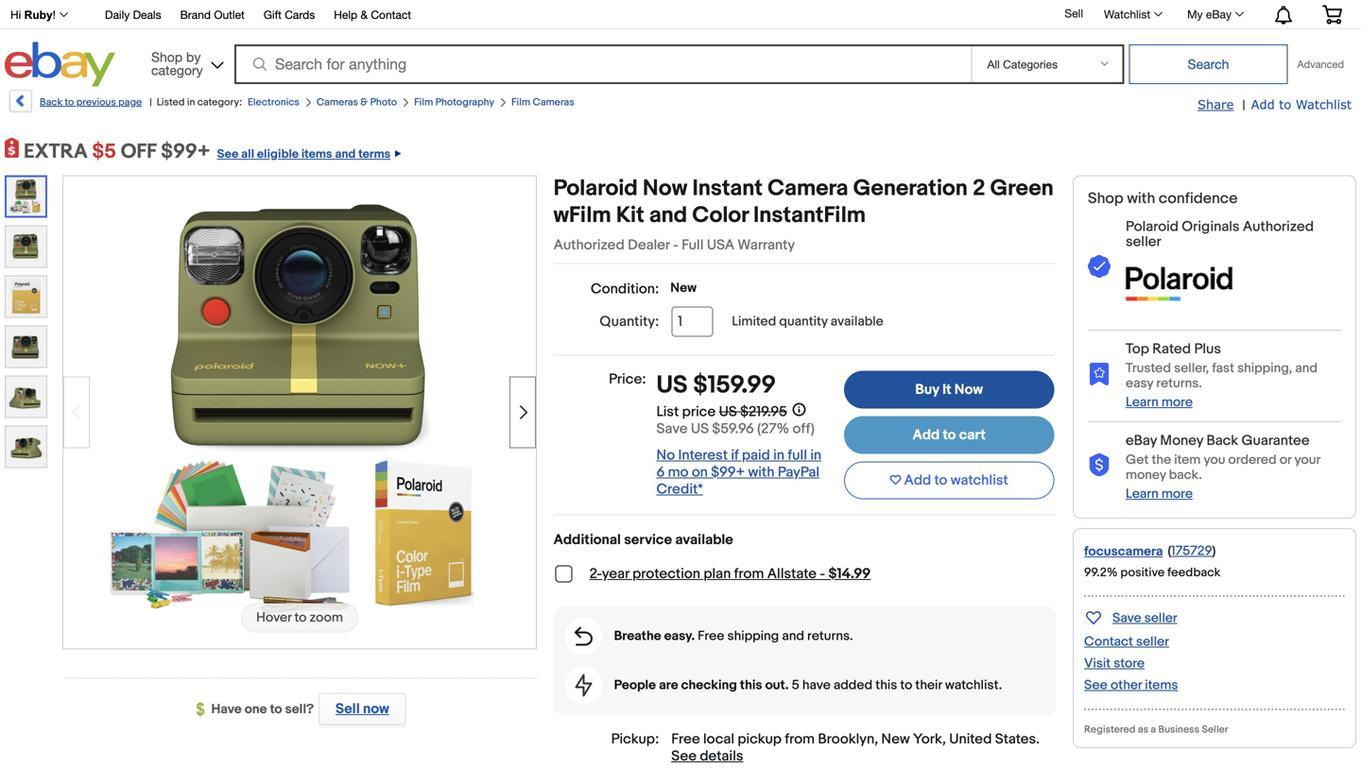 Task type: describe. For each thing, give the bounding box(es) containing it.
fast
[[1213, 361, 1235, 377]]

available for limited quantity available
[[831, 314, 884, 330]]

brand outlet
[[180, 8, 245, 21]]

see details link
[[672, 748, 744, 766]]

0 vertical spatial free
[[698, 629, 725, 645]]

all
[[241, 147, 254, 162]]

color
[[693, 202, 749, 229]]

more inside the ebay money back guarantee get the item you ordered or your money back. learn more
[[1162, 486, 1193, 502]]

focuscamera
[[1085, 544, 1164, 560]]

picture 2 of 6 image
[[6, 226, 46, 267]]

add to watchlist button
[[844, 462, 1055, 500]]

off)
[[793, 421, 815, 438]]

shipping
[[728, 629, 779, 645]]

add for add to watchlist
[[905, 472, 932, 489]]

have
[[803, 678, 831, 694]]

quantity
[[780, 314, 828, 330]]

save seller button
[[1085, 607, 1178, 629]]

now inside buy it now link
[[955, 382, 983, 399]]

or
[[1280, 452, 1292, 468]]

easy
[[1126, 376, 1154, 392]]

wfilm
[[554, 202, 611, 229]]

ebay inside the ebay money back guarantee get the item you ordered or your money back. learn more
[[1126, 432, 1157, 449]]

add inside the share | add to watchlist
[[1252, 97, 1275, 112]]

rated
[[1153, 341, 1192, 358]]

registered
[[1085, 724, 1136, 736]]

add to watchlist
[[905, 472, 1009, 489]]

help & contact link
[[334, 5, 411, 26]]

free local pickup from brooklyn, new york, united states . see details
[[672, 731, 1040, 766]]

category:
[[197, 96, 242, 109]]

$159.99
[[693, 371, 776, 400]]

0 vertical spatial $99+
[[161, 139, 210, 164]]

from inside free local pickup from brooklyn, new york, united states . see details
[[785, 731, 815, 748]]

sell now link
[[314, 694, 406, 726]]

advanced link
[[1288, 45, 1354, 83]]

1 horizontal spatial with
[[1127, 190, 1156, 208]]

credit*
[[657, 481, 703, 498]]

picture 4 of 6 image
[[6, 327, 46, 367]]

Quantity: text field
[[672, 307, 713, 337]]

watchlist inside the share | add to watchlist
[[1296, 97, 1352, 112]]

1 this from the left
[[740, 678, 763, 694]]

& for cameras
[[361, 96, 368, 109]]

generation
[[854, 175, 968, 202]]

plus
[[1195, 341, 1222, 358]]

eligible
[[257, 147, 299, 162]]

picture 5 of 6 image
[[6, 377, 46, 417]]

kit
[[616, 202, 645, 229]]

pickup
[[738, 731, 782, 748]]

no interest if paid in full in 6 mo on $99+ with paypal credit*
[[657, 447, 822, 498]]

trusted
[[1126, 361, 1172, 377]]

returns. inside top rated plus trusted seller, fast shipping, and easy returns. learn more
[[1157, 376, 1203, 392]]

my ebay link
[[1177, 3, 1253, 26]]

0 vertical spatial from
[[734, 566, 764, 583]]

polaroid now instant camera generation 2 green wfilm kit and color instantfilm authorized dealer - full usa warranty
[[554, 175, 1054, 254]]

with inside no interest if paid in full in 6 mo on $99+ with paypal credit*
[[748, 464, 775, 481]]

if
[[731, 447, 739, 464]]

- inside polaroid now instant camera generation 2 green wfilm kit and color instantfilm authorized dealer - full usa warranty
[[673, 237, 679, 254]]

film photography link
[[414, 96, 495, 109]]

share button
[[1198, 96, 1234, 113]]

shop for shop with confidence
[[1088, 190, 1124, 208]]

with details__icon image for ebay money back guarantee
[[1088, 454, 1111, 478]]

plan
[[704, 566, 731, 583]]

seller for save
[[1145, 611, 1178, 627]]

0 horizontal spatial new
[[671, 280, 697, 296]]

ordered
[[1229, 452, 1277, 468]]

shop for shop by category
[[151, 49, 183, 65]]

add to watchlist link
[[1252, 96, 1352, 113]]

and inside polaroid now instant camera generation 2 green wfilm kit and color instantfilm authorized dealer - full usa warranty
[[649, 202, 688, 229]]

polaroid for now
[[554, 175, 638, 202]]

confidence
[[1159, 190, 1238, 208]]

film cameras
[[512, 96, 575, 109]]

learn more link for rated
[[1126, 395, 1193, 411]]

positive
[[1121, 566, 1165, 580]]

money
[[1161, 432, 1204, 449]]

film for film photography
[[414, 96, 433, 109]]

shop by category banner
[[0, 0, 1357, 92]]

2-year protection plan from allstate - $14.99
[[590, 566, 871, 583]]

your shopping cart image
[[1322, 5, 1344, 24]]

listed
[[157, 96, 185, 109]]

see inside contact seller visit store see other items
[[1085, 678, 1108, 694]]

more inside top rated plus trusted seller, fast shipping, and easy returns. learn more
[[1162, 395, 1193, 411]]

year
[[602, 566, 630, 583]]

ruby
[[24, 9, 53, 21]]

shop by category
[[151, 49, 203, 78]]

(27%
[[758, 421, 790, 438]]

and inside see all eligible items and terms link
[[335, 147, 356, 162]]

account navigation
[[0, 0, 1357, 29]]

sell link
[[1057, 7, 1092, 20]]

items inside see all eligible items and terms link
[[302, 147, 332, 162]]

seller inside polaroid originals authorized seller
[[1126, 234, 1162, 251]]

terms
[[359, 147, 391, 162]]

camera
[[768, 175, 849, 202]]

advanced
[[1298, 58, 1345, 70]]

1 horizontal spatial us
[[691, 421, 709, 438]]

additional service available
[[554, 532, 734, 549]]

people are checking this out. 5 have added this to their watchlist.
[[614, 678, 1003, 694]]

& for help
[[361, 8, 368, 21]]

6
[[657, 464, 665, 481]]

contact inside contact seller visit store see other items
[[1085, 634, 1134, 650]]

Search for anything text field
[[237, 46, 968, 82]]

visit
[[1085, 656, 1111, 672]]

gift cards
[[264, 8, 315, 21]]

gift cards link
[[264, 5, 315, 26]]

photo
[[370, 96, 397, 109]]

sell for sell now
[[336, 701, 360, 718]]

photography
[[436, 96, 495, 109]]

with details__icon image for people are checking this out.
[[575, 675, 593, 697]]

money
[[1126, 467, 1167, 483]]

buy it now
[[916, 382, 983, 399]]

2 this from the left
[[876, 678, 898, 694]]

a
[[1151, 724, 1157, 736]]

with details__icon image for top rated plus
[[1088, 362, 1111, 386]]

sell now
[[336, 701, 389, 718]]

)
[[1213, 544, 1216, 560]]

hi
[[10, 9, 21, 21]]

daily
[[105, 8, 130, 21]]

!
[[53, 9, 56, 21]]

0 horizontal spatial |
[[150, 96, 152, 109]]

sell for sell
[[1065, 7, 1084, 20]]

details
[[700, 748, 744, 766]]

authorized inside polaroid now instant camera generation 2 green wfilm kit and color instantfilm authorized dealer - full usa warranty
[[554, 237, 625, 254]]

picture 3 of 6 image
[[6, 277, 46, 317]]

registered as a business seller
[[1085, 724, 1229, 736]]

to inside button
[[935, 472, 948, 489]]

contact inside the "account" navigation
[[371, 8, 411, 21]]

picture 1 of 6 image
[[7, 177, 45, 216]]

2 horizontal spatial us
[[719, 404, 737, 421]]

outlet
[[214, 8, 245, 21]]

page
[[118, 96, 142, 109]]

| listed in category:
[[150, 96, 242, 109]]

polaroid now instant camera generation 2 green wfilm kit and color instantfilm - picture 1 of 6 image
[[63, 174, 536, 647]]

and right shipping
[[782, 629, 805, 645]]

top rated plus trusted seller, fast shipping, and easy returns. learn more
[[1126, 341, 1318, 411]]

list price us $219.95
[[657, 404, 788, 421]]

to left the "their"
[[901, 678, 913, 694]]

save for save seller
[[1113, 611, 1142, 627]]

add for add to cart
[[913, 427, 940, 444]]

cards
[[285, 8, 315, 21]]

ebay inside the "account" navigation
[[1207, 8, 1232, 21]]



Task type: vqa. For each thing, say whether or not it's contained in the screenshot.
Top Categories element at left top
no



Task type: locate. For each thing, give the bounding box(es) containing it.
0 horizontal spatial contact
[[371, 8, 411, 21]]

us $159.99 main content
[[554, 175, 1057, 769]]

1 vertical spatial sell
[[336, 701, 360, 718]]

- left $14.99
[[820, 566, 826, 583]]

off
[[121, 139, 157, 164]]

1 vertical spatial see
[[1085, 678, 1108, 694]]

0 vertical spatial seller
[[1126, 234, 1162, 251]]

contact up visit store link
[[1085, 634, 1134, 650]]

contact right help
[[371, 8, 411, 21]]

0 vertical spatial learn more link
[[1126, 395, 1193, 411]]

0 vertical spatial polaroid
[[554, 175, 638, 202]]

1 vertical spatial returns.
[[808, 629, 853, 645]]

1 cameras from the left
[[317, 96, 358, 109]]

0 horizontal spatial available
[[676, 532, 734, 549]]

now inside polaroid now instant camera generation 2 green wfilm kit and color instantfilm authorized dealer - full usa warranty
[[643, 175, 688, 202]]

0 vertical spatial authorized
[[1243, 218, 1314, 235]]

on
[[692, 464, 708, 481]]

1 horizontal spatial $99+
[[711, 464, 745, 481]]

1 horizontal spatial items
[[1145, 678, 1179, 694]]

1 vertical spatial back
[[1207, 432, 1239, 449]]

to inside the share | add to watchlist
[[1280, 97, 1292, 112]]

allstate
[[768, 566, 817, 583]]

0 vertical spatial contact
[[371, 8, 411, 21]]

save
[[657, 421, 688, 438], [1113, 611, 1142, 627]]

save us $59.96 (27% off)
[[657, 421, 815, 438]]

authorized down the wfilm
[[554, 237, 625, 254]]

175729
[[1172, 544, 1213, 560]]

states
[[996, 731, 1036, 748]]

& left photo in the top left of the page
[[361, 96, 368, 109]]

with details__icon image for breathe easy.
[[575, 627, 593, 646]]

learn more link down easy
[[1126, 395, 1193, 411]]

0 vertical spatial sell
[[1065, 7, 1084, 20]]

1 horizontal spatial film
[[512, 96, 531, 109]]

items right other
[[1145, 678, 1179, 694]]

from right plan
[[734, 566, 764, 583]]

0 vertical spatial learn
[[1126, 395, 1159, 411]]

sell inside the "account" navigation
[[1065, 7, 1084, 20]]

&
[[361, 8, 368, 21], [361, 96, 368, 109]]

sell left now
[[336, 701, 360, 718]]

save up no
[[657, 421, 688, 438]]

list
[[657, 404, 679, 421]]

1 horizontal spatial watchlist
[[1296, 97, 1352, 112]]

1 horizontal spatial sell
[[1065, 7, 1084, 20]]

see down visit
[[1085, 678, 1108, 694]]

available for additional service available
[[676, 532, 734, 549]]

film for film cameras
[[512, 96, 531, 109]]

1 vertical spatial new
[[882, 731, 910, 748]]

0 horizontal spatial items
[[302, 147, 332, 162]]

to down the advanced link
[[1280, 97, 1292, 112]]

with details__icon image left people
[[575, 675, 593, 697]]

polaroid down shop with confidence
[[1126, 218, 1179, 235]]

1 horizontal spatial shop
[[1088, 190, 1124, 208]]

shipping,
[[1238, 361, 1293, 377]]

1 horizontal spatial -
[[820, 566, 826, 583]]

2 horizontal spatial in
[[811, 447, 822, 464]]

add down buy
[[913, 427, 940, 444]]

this left out.
[[740, 678, 763, 694]]

us up "list"
[[657, 371, 688, 400]]

free inside free local pickup from brooklyn, new york, united states . see details
[[672, 731, 700, 748]]

0 vertical spatial add
[[1252, 97, 1275, 112]]

2 cameras from the left
[[533, 96, 575, 109]]

polaroid up dealer
[[554, 175, 638, 202]]

paypal
[[778, 464, 820, 481]]

1 vertical spatial shop
[[1088, 190, 1124, 208]]

polaroid for originals
[[1126, 218, 1179, 235]]

more down the back.
[[1162, 486, 1193, 502]]

seller inside button
[[1145, 611, 1178, 627]]

by
[[186, 49, 201, 65]]

learn more link down money
[[1126, 486, 1193, 502]]

returns. inside us $159.99 main content
[[808, 629, 853, 645]]

service
[[624, 532, 672, 549]]

0 vertical spatial new
[[671, 280, 697, 296]]

cameras left photo in the top left of the page
[[317, 96, 358, 109]]

to right one
[[270, 702, 282, 718]]

1 horizontal spatial returns.
[[1157, 376, 1203, 392]]

2 film from the left
[[512, 96, 531, 109]]

film photography
[[414, 96, 495, 109]]

united
[[950, 731, 992, 748]]

back inside the ebay money back guarantee get the item you ordered or your money back. learn more
[[1207, 432, 1239, 449]]

items inside contact seller visit store see other items
[[1145, 678, 1179, 694]]

extra $5 off $99+
[[24, 139, 210, 164]]

help
[[334, 8, 358, 21]]

save seller
[[1113, 611, 1178, 627]]

1 learn more link from the top
[[1126, 395, 1193, 411]]

previous
[[76, 96, 116, 109]]

and left the terms
[[335, 147, 356, 162]]

and inside top rated plus trusted seller, fast shipping, and easy returns. learn more
[[1296, 361, 1318, 377]]

0 horizontal spatial now
[[643, 175, 688, 202]]

1 & from the top
[[361, 8, 368, 21]]

returns. up 'have'
[[808, 629, 853, 645]]

seller for contact
[[1137, 634, 1170, 650]]

available right the quantity
[[831, 314, 884, 330]]

1 vertical spatial $99+
[[711, 464, 745, 481]]

category
[[151, 62, 203, 78]]

see other items link
[[1085, 678, 1179, 694]]

deals
[[133, 8, 161, 21]]

0 vertical spatial &
[[361, 8, 368, 21]]

in left full
[[774, 447, 785, 464]]

1 vertical spatial free
[[672, 731, 700, 748]]

with left confidence
[[1127, 190, 1156, 208]]

learn down money
[[1126, 486, 1159, 502]]

from
[[734, 566, 764, 583], [785, 731, 815, 748]]

1 horizontal spatial from
[[785, 731, 815, 748]]

limited
[[732, 314, 777, 330]]

free right easy.
[[698, 629, 725, 645]]

contact seller link
[[1085, 634, 1170, 650]]

and right shipping,
[[1296, 361, 1318, 377]]

1 film from the left
[[414, 96, 433, 109]]

authorized inside polaroid originals authorized seller
[[1243, 218, 1314, 235]]

1 horizontal spatial see
[[672, 748, 697, 766]]

us down $159.99
[[719, 404, 737, 421]]

add to cart link
[[844, 417, 1055, 454]]

& right help
[[361, 8, 368, 21]]

added
[[834, 678, 873, 694]]

one
[[245, 702, 267, 718]]

learn more link for money
[[1126, 486, 1193, 502]]

save for save us $59.96 (27% off)
[[657, 421, 688, 438]]

1 vertical spatial save
[[1113, 611, 1142, 627]]

2 vertical spatial add
[[905, 472, 932, 489]]

visit store link
[[1085, 656, 1145, 672]]

learn
[[1126, 395, 1159, 411], [1126, 486, 1159, 502]]

0 vertical spatial more
[[1162, 395, 1193, 411]]

ebay money back guarantee get the item you ordered or your money back. learn more
[[1126, 432, 1321, 502]]

0 vertical spatial ebay
[[1207, 8, 1232, 21]]

0 horizontal spatial watchlist
[[1104, 8, 1151, 21]]

1 more from the top
[[1162, 395, 1193, 411]]

$99+ right off
[[161, 139, 210, 164]]

0 vertical spatial now
[[643, 175, 688, 202]]

seller down shop with confidence
[[1126, 234, 1162, 251]]

see left all
[[217, 147, 239, 162]]

polaroid
[[554, 175, 638, 202], [1126, 218, 1179, 235]]

|
[[150, 96, 152, 109], [1243, 97, 1246, 113]]

with right the if
[[748, 464, 775, 481]]

more down "seller,"
[[1162, 395, 1193, 411]]

returns. down rated
[[1157, 376, 1203, 392]]

no interest if paid in full in 6 mo on $99+ with paypal credit* link
[[657, 447, 822, 498]]

shop right 'green'
[[1088, 190, 1124, 208]]

authorized
[[1243, 218, 1314, 235], [554, 237, 625, 254]]

save inside us $159.99 main content
[[657, 421, 688, 438]]

$59.96
[[712, 421, 754, 438]]

1 vertical spatial -
[[820, 566, 826, 583]]

brooklyn,
[[818, 731, 879, 748]]

None submit
[[1130, 44, 1288, 84]]

-
[[673, 237, 679, 254], [820, 566, 826, 583]]

film right photo in the top left of the page
[[414, 96, 433, 109]]

limited quantity available
[[732, 314, 884, 330]]

add down add to cart link
[[905, 472, 932, 489]]

| left listed in the top of the page
[[150, 96, 152, 109]]

2 learn from the top
[[1126, 486, 1159, 502]]

add inside button
[[905, 472, 932, 489]]

1 vertical spatial items
[[1145, 678, 1179, 694]]

available up plan
[[676, 532, 734, 549]]

sell?
[[285, 702, 314, 718]]

this
[[740, 678, 763, 694], [876, 678, 898, 694]]

learn inside the ebay money back guarantee get the item you ordered or your money back. learn more
[[1126, 486, 1159, 502]]

ebay
[[1207, 8, 1232, 21], [1126, 432, 1157, 449]]

0 horizontal spatial us
[[657, 371, 688, 400]]

watchlist
[[951, 472, 1009, 489]]

0 horizontal spatial -
[[673, 237, 679, 254]]

paid
[[742, 447, 771, 464]]

0 horizontal spatial sell
[[336, 701, 360, 718]]

polaroid inside polaroid now instant camera generation 2 green wfilm kit and color instantfilm authorized dealer - full usa warranty
[[554, 175, 638, 202]]

$99+ right on
[[711, 464, 745, 481]]

0 vertical spatial returns.
[[1157, 376, 1203, 392]]

1 horizontal spatial available
[[831, 314, 884, 330]]

seller inside contact seller visit store see other items
[[1137, 634, 1170, 650]]

seller down save seller
[[1137, 634, 1170, 650]]

5
[[792, 678, 800, 694]]

to left previous
[[65, 96, 74, 109]]

1 vertical spatial polaroid
[[1126, 218, 1179, 235]]

1 vertical spatial from
[[785, 731, 815, 748]]

2 more from the top
[[1162, 486, 1193, 502]]

buy it now link
[[844, 371, 1055, 409]]

as
[[1138, 724, 1149, 736]]

cameras down search for anything text box
[[533, 96, 575, 109]]

new up quantity: text field
[[671, 280, 697, 296]]

see inside free local pickup from brooklyn, new york, united states . see details
[[672, 748, 697, 766]]

2 vertical spatial seller
[[1137, 634, 1170, 650]]

0 horizontal spatial ebay
[[1126, 432, 1157, 449]]

1 horizontal spatial |
[[1243, 97, 1246, 113]]

save up contact seller link at the bottom
[[1113, 611, 1142, 627]]

instantfilm
[[754, 202, 866, 229]]

watchlist down advanced
[[1296, 97, 1352, 112]]

0 horizontal spatial see
[[217, 147, 239, 162]]

1 vertical spatial now
[[955, 382, 983, 399]]

0 vertical spatial see
[[217, 147, 239, 162]]

1 vertical spatial available
[[676, 532, 734, 549]]

items right eligible
[[302, 147, 332, 162]]

new inside free local pickup from brooklyn, new york, united states . see details
[[882, 731, 910, 748]]

1 horizontal spatial polaroid
[[1126, 218, 1179, 235]]

2 vertical spatial see
[[672, 748, 697, 766]]

0 vertical spatial save
[[657, 421, 688, 438]]

0 vertical spatial -
[[673, 237, 679, 254]]

1 vertical spatial with
[[748, 464, 775, 481]]

1 horizontal spatial authorized
[[1243, 218, 1314, 235]]

2 horizontal spatial see
[[1085, 678, 1108, 694]]

ebay up get
[[1126, 432, 1157, 449]]

with details__icon image
[[1088, 255, 1111, 279], [1088, 362, 1111, 386], [1088, 454, 1111, 478], [575, 627, 593, 646], [575, 675, 593, 697]]

back.
[[1169, 467, 1203, 483]]

see left details
[[672, 748, 697, 766]]

add right the share
[[1252, 97, 1275, 112]]

2 learn more link from the top
[[1126, 486, 1193, 502]]

business
[[1159, 724, 1200, 736]]

0 vertical spatial back
[[40, 96, 62, 109]]

polaroid originals logo image
[[1126, 254, 1233, 314]]

focuscamera link
[[1085, 544, 1164, 560]]

1 horizontal spatial cameras
[[533, 96, 575, 109]]

with details__icon image left polaroid originals logo
[[1088, 255, 1111, 279]]

returns.
[[1157, 376, 1203, 392], [808, 629, 853, 645]]

shop left by at the top
[[151, 49, 183, 65]]

1 horizontal spatial save
[[1113, 611, 1142, 627]]

ebay right my
[[1207, 8, 1232, 21]]

0 horizontal spatial polaroid
[[554, 175, 638, 202]]

share | add to watchlist
[[1198, 97, 1352, 113]]

0 horizontal spatial in
[[187, 96, 195, 109]]

sell
[[1065, 7, 1084, 20], [336, 701, 360, 718]]

0 horizontal spatial returns.
[[808, 629, 853, 645]]

now up dealer
[[643, 175, 688, 202]]

usa
[[707, 237, 735, 254]]

in
[[187, 96, 195, 109], [774, 447, 785, 464], [811, 447, 822, 464]]

1 vertical spatial seller
[[1145, 611, 1178, 627]]

share
[[1198, 97, 1234, 112]]

full
[[682, 237, 704, 254]]

0 horizontal spatial film
[[414, 96, 433, 109]]

film right photography
[[512, 96, 531, 109]]

with details__icon image for polaroid originals authorized seller
[[1088, 255, 1111, 279]]

watchlist right sell link
[[1104, 8, 1151, 21]]

1 vertical spatial more
[[1162, 486, 1193, 502]]

0 horizontal spatial from
[[734, 566, 764, 583]]

watchlist
[[1104, 8, 1151, 21], [1296, 97, 1352, 112]]

to left watchlist
[[935, 472, 948, 489]]

1 horizontal spatial back
[[1207, 432, 1239, 449]]

| inside the share | add to watchlist
[[1243, 97, 1246, 113]]

breathe easy. free shipping and returns.
[[614, 629, 853, 645]]

0 horizontal spatial save
[[657, 421, 688, 438]]

0 horizontal spatial shop
[[151, 49, 183, 65]]

0 vertical spatial shop
[[151, 49, 183, 65]]

my ebay
[[1188, 8, 1232, 21]]

this right the added
[[876, 678, 898, 694]]

0 horizontal spatial cameras
[[317, 96, 358, 109]]

now right it
[[955, 382, 983, 399]]

1 horizontal spatial contact
[[1085, 634, 1134, 650]]

2 & from the top
[[361, 96, 368, 109]]

1 vertical spatial add
[[913, 427, 940, 444]]

1 horizontal spatial this
[[876, 678, 898, 694]]

local
[[704, 731, 735, 748]]

shop inside shop by category
[[151, 49, 183, 65]]

sell left watchlist link
[[1065, 7, 1084, 20]]

and up dealer
[[649, 202, 688, 229]]

interest
[[678, 447, 728, 464]]

polaroid inside polaroid originals authorized seller
[[1126, 218, 1179, 235]]

are
[[659, 678, 679, 694]]

us up interest
[[691, 421, 709, 438]]

free left local
[[672, 731, 700, 748]]

contact seller visit store see other items
[[1085, 634, 1179, 694]]

seller up contact seller link at the bottom
[[1145, 611, 1178, 627]]

0 vertical spatial items
[[302, 147, 332, 162]]

0 horizontal spatial authorized
[[554, 237, 625, 254]]

1 horizontal spatial new
[[882, 731, 910, 748]]

0 horizontal spatial $99+
[[161, 139, 210, 164]]

feedback
[[1168, 566, 1221, 580]]

175729 link
[[1172, 544, 1213, 560]]

- left full
[[673, 237, 679, 254]]

add to cart
[[913, 427, 986, 444]]

0 horizontal spatial this
[[740, 678, 763, 694]]

seller
[[1202, 724, 1229, 736]]

authorized right originals
[[1243, 218, 1314, 235]]

1 vertical spatial learn
[[1126, 486, 1159, 502]]

0 horizontal spatial with
[[748, 464, 775, 481]]

1 learn from the top
[[1126, 395, 1159, 411]]

focuscamera ( 175729 ) 99.2% positive feedback
[[1085, 544, 1221, 580]]

the
[[1152, 452, 1172, 468]]

0 vertical spatial with
[[1127, 190, 1156, 208]]

dollar sign image
[[196, 703, 211, 718]]

people
[[614, 678, 656, 694]]

shop with confidence
[[1088, 190, 1238, 208]]

to left cart
[[943, 427, 956, 444]]

save inside button
[[1113, 611, 1142, 627]]

| right share button
[[1243, 97, 1246, 113]]

with details__icon image left easy
[[1088, 362, 1111, 386]]

breathe
[[614, 629, 662, 645]]

from right pickup
[[785, 731, 815, 748]]

with details__icon image left get
[[1088, 454, 1111, 478]]

none submit inside shop by category banner
[[1130, 44, 1288, 84]]

1 vertical spatial contact
[[1085, 634, 1134, 650]]

new left york,
[[882, 731, 910, 748]]

protection
[[633, 566, 701, 583]]

1 vertical spatial learn more link
[[1126, 486, 1193, 502]]

easy.
[[664, 629, 695, 645]]

back up you
[[1207, 432, 1239, 449]]

in right full
[[811, 447, 822, 464]]

back left previous
[[40, 96, 62, 109]]

1 horizontal spatial in
[[774, 447, 785, 464]]

shop
[[151, 49, 183, 65], [1088, 190, 1124, 208]]

learn inside top rated plus trusted seller, fast shipping, and easy returns. learn more
[[1126, 395, 1159, 411]]

available
[[831, 314, 884, 330], [676, 532, 734, 549]]

learn down easy
[[1126, 395, 1159, 411]]

watchlist inside the "account" navigation
[[1104, 8, 1151, 21]]

in right listed in the top of the page
[[187, 96, 195, 109]]

with details__icon image left breathe
[[575, 627, 593, 646]]

picture 6 of 6 image
[[6, 427, 46, 468]]

0 vertical spatial watchlist
[[1104, 8, 1151, 21]]

1 vertical spatial watchlist
[[1296, 97, 1352, 112]]

$99+ inside no interest if paid in full in 6 mo on $99+ with paypal credit*
[[711, 464, 745, 481]]

items
[[302, 147, 332, 162], [1145, 678, 1179, 694]]

& inside the "account" navigation
[[361, 8, 368, 21]]



